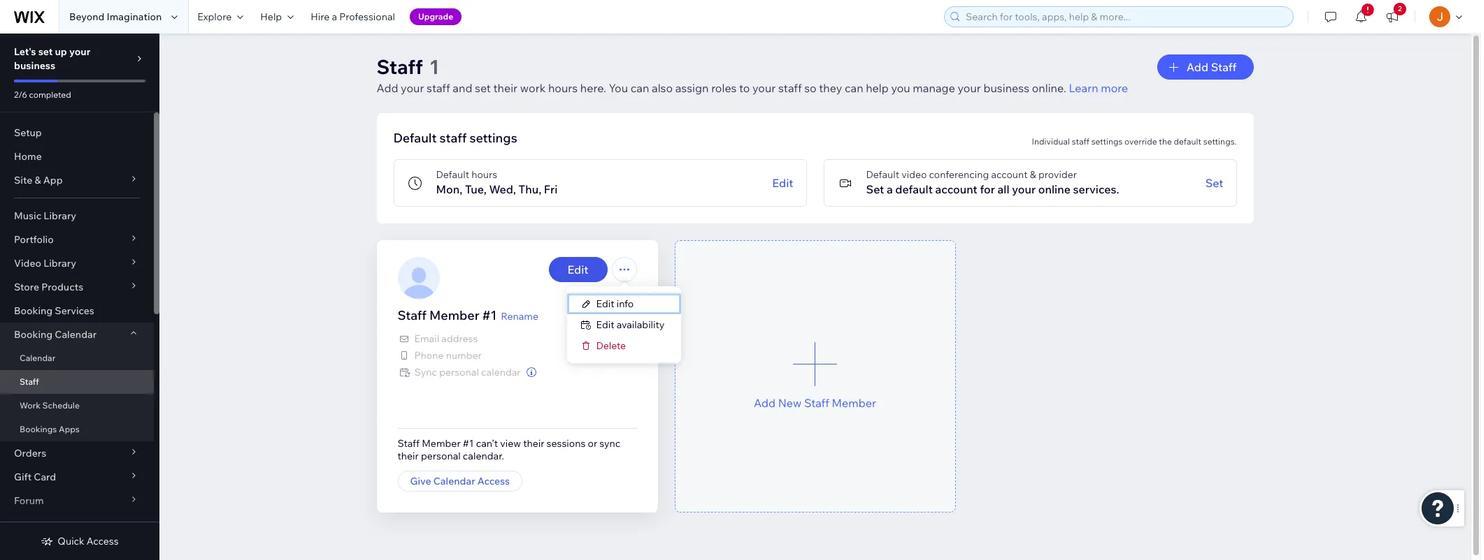 Task type: locate. For each thing, give the bounding box(es) containing it.
music library link
[[0, 204, 154, 228]]

their
[[493, 81, 518, 95], [523, 438, 544, 450], [398, 450, 419, 463]]

sync
[[414, 366, 437, 379]]

2 vertical spatial add
[[754, 396, 776, 410]]

1 horizontal spatial set
[[475, 81, 491, 95]]

sync
[[600, 438, 620, 450]]

calendar for give calendar access
[[433, 476, 475, 488]]

#1 for staff member #1 rename
[[482, 308, 497, 324]]

for
[[980, 183, 995, 197]]

account down conferencing at the right
[[935, 183, 978, 197]]

1 horizontal spatial add
[[754, 396, 776, 410]]

1 vertical spatial personal
[[421, 450, 461, 463]]

calendar link
[[0, 347, 154, 371]]

their up give
[[398, 450, 419, 463]]

let's set up your business
[[14, 45, 90, 72]]

0 vertical spatial business
[[14, 59, 55, 72]]

0 horizontal spatial default
[[895, 183, 933, 197]]

& right site at left
[[35, 174, 41, 187]]

access right quick
[[87, 536, 119, 548]]

sidebar element
[[0, 34, 159, 561]]

personal down number
[[439, 366, 479, 379]]

hours inside "staff 1 add your staff and set their work hours here. you can also assign roles to your staff so they can help you manage your business online. learn more"
[[548, 81, 578, 95]]

booking down store
[[14, 305, 53, 317]]

1 horizontal spatial can
[[845, 81, 863, 95]]

add staff button
[[1157, 55, 1254, 80]]

member for staff member #1 rename
[[429, 308, 480, 324]]

1
[[429, 55, 439, 79]]

1 horizontal spatial account
[[991, 169, 1028, 181]]

phone
[[414, 350, 444, 362]]

staff down and
[[440, 130, 467, 146]]

professional
[[339, 10, 395, 23]]

staff inside staff member #1 can't view their sessions or sync their personal calendar.
[[398, 438, 420, 450]]

1 horizontal spatial access
[[477, 476, 510, 488]]

business down let's
[[14, 59, 55, 72]]

booking
[[14, 305, 53, 317], [14, 329, 53, 341]]

hours up tue,
[[471, 169, 497, 181]]

assign
[[675, 81, 709, 95]]

0 horizontal spatial access
[[87, 536, 119, 548]]

#1 left "rename" button
[[482, 308, 497, 324]]

0 horizontal spatial hours
[[471, 169, 497, 181]]

set left up
[[38, 45, 53, 58]]

settings left override
[[1091, 136, 1123, 147]]

their right view at the left bottom of page
[[523, 438, 544, 450]]

calendar inside button
[[433, 476, 475, 488]]

info
[[617, 298, 634, 311]]

0 vertical spatial default
[[1174, 136, 1202, 147]]

calendar down booking calendar
[[20, 353, 55, 364]]

#1 inside staff member #1 can't view their sessions or sync their personal calendar.
[[463, 438, 474, 450]]

settings for individual
[[1091, 136, 1123, 147]]

0 vertical spatial access
[[477, 476, 510, 488]]

add for add new staff member
[[754, 396, 776, 410]]

0 horizontal spatial add
[[377, 81, 398, 95]]

2 booking from the top
[[14, 329, 53, 341]]

0 vertical spatial member
[[429, 308, 480, 324]]

0 vertical spatial add
[[1187, 60, 1208, 74]]

staff down 1
[[427, 81, 450, 95]]

1 horizontal spatial #1
[[482, 308, 497, 324]]

1 vertical spatial default
[[895, 183, 933, 197]]

calendar inside dropdown button
[[55, 329, 97, 341]]

your right all
[[1012, 183, 1036, 197]]

1 horizontal spatial edit button
[[772, 175, 793, 192]]

1 vertical spatial #1
[[463, 438, 474, 450]]

#1
[[482, 308, 497, 324], [463, 438, 474, 450]]

add inside add staff button
[[1187, 60, 1208, 74]]

1 horizontal spatial hours
[[548, 81, 578, 95]]

1 horizontal spatial settings
[[1091, 136, 1123, 147]]

settings up default hours mon, tue, wed, thu, fri
[[470, 130, 517, 146]]

your right up
[[69, 45, 90, 58]]

to
[[739, 81, 750, 95]]

member right new
[[832, 396, 876, 410]]

personal up give calendar access
[[421, 450, 461, 463]]

0 horizontal spatial &
[[35, 174, 41, 187]]

0 vertical spatial set
[[38, 45, 53, 58]]

0 horizontal spatial can
[[631, 81, 649, 95]]

edit availability button
[[567, 315, 681, 336]]

access down the calendar.
[[477, 476, 510, 488]]

video library
[[14, 257, 76, 270]]

1 vertical spatial member
[[832, 396, 876, 410]]

phone number
[[414, 350, 482, 362]]

add inside add new staff member button
[[754, 396, 776, 410]]

settings.
[[1203, 136, 1237, 147]]

0 horizontal spatial #1
[[463, 438, 474, 450]]

your inside default video conferencing account & provider set a default account for all your online services.
[[1012, 183, 1036, 197]]

member up address
[[429, 308, 480, 324]]

edit info
[[596, 298, 634, 311]]

sync personal calendar
[[414, 366, 521, 379]]

add new staff member
[[754, 396, 876, 410]]

online
[[1038, 183, 1071, 197]]

staff link
[[0, 371, 154, 394]]

0 horizontal spatial set
[[38, 45, 53, 58]]

booking inside dropdown button
[[14, 329, 53, 341]]

1 vertical spatial add
[[377, 81, 398, 95]]

0 horizontal spatial edit button
[[549, 257, 607, 283]]

email
[[414, 333, 439, 345]]

member up give calendar access
[[422, 438, 461, 450]]

1 horizontal spatial &
[[1030, 169, 1036, 181]]

business inside "staff 1 add your staff and set their work hours here. you can also assign roles to your staff so they can help you manage your business online. learn more"
[[984, 81, 1029, 95]]

0 horizontal spatial set
[[866, 183, 884, 197]]

booking calendar button
[[0, 323, 154, 347]]

2 library from the top
[[43, 257, 76, 270]]

home link
[[0, 145, 154, 169]]

individual staff settings override the default settings.
[[1032, 136, 1237, 147]]

staff
[[427, 81, 450, 95], [778, 81, 802, 95], [440, 130, 467, 146], [1072, 136, 1090, 147]]

default right the
[[1174, 136, 1202, 147]]

calendar down services on the left
[[55, 329, 97, 341]]

set right and
[[475, 81, 491, 95]]

portfolio button
[[0, 228, 154, 252]]

1 vertical spatial hours
[[471, 169, 497, 181]]

0 vertical spatial #1
[[482, 308, 497, 324]]

set
[[1205, 176, 1223, 190], [866, 183, 884, 197]]

1 vertical spatial library
[[43, 257, 76, 270]]

library up products
[[43, 257, 76, 270]]

edit button
[[772, 175, 793, 192], [549, 257, 607, 283]]

& inside 'popup button'
[[35, 174, 41, 187]]

member inside staff member #1 can't view their sessions or sync their personal calendar.
[[422, 438, 461, 450]]

a
[[332, 10, 337, 23], [887, 183, 893, 197]]

menu
[[567, 294, 681, 357]]

1 vertical spatial business
[[984, 81, 1029, 95]]

0 horizontal spatial business
[[14, 59, 55, 72]]

0 vertical spatial hours
[[548, 81, 578, 95]]

1 vertical spatial account
[[935, 183, 978, 197]]

booking services link
[[0, 299, 154, 323]]

staff 1 add your staff and set their work hours here. you can also assign roles to your staff so they can help you manage your business online. learn more
[[377, 55, 1128, 95]]

1 vertical spatial a
[[887, 183, 893, 197]]

conferencing
[[929, 169, 989, 181]]

1 horizontal spatial set
[[1205, 176, 1223, 190]]

number
[[446, 350, 482, 362]]

business left 'online.'
[[984, 81, 1029, 95]]

0 vertical spatial calendar
[[55, 329, 97, 341]]

staff for staff
[[20, 377, 39, 387]]

default for default video conferencing account & provider set a default account for all your online services.
[[866, 169, 899, 181]]

1 horizontal spatial their
[[493, 81, 518, 95]]

add
[[1187, 60, 1208, 74], [377, 81, 398, 95], [754, 396, 776, 410]]

default inside default video conferencing account & provider set a default account for all your online services.
[[866, 169, 899, 181]]

your
[[69, 45, 90, 58], [401, 81, 424, 95], [753, 81, 776, 95], [958, 81, 981, 95], [1012, 183, 1036, 197]]

your right the to
[[753, 81, 776, 95]]

can
[[631, 81, 649, 95], [845, 81, 863, 95]]

account up all
[[991, 169, 1028, 181]]

1 vertical spatial set
[[475, 81, 491, 95]]

2 horizontal spatial their
[[523, 438, 544, 450]]

library up the portfolio dropdown button
[[44, 210, 76, 222]]

gift card button
[[0, 466, 154, 490]]

0 vertical spatial library
[[44, 210, 76, 222]]

personal inside staff member #1 can't view their sessions or sync their personal calendar.
[[421, 450, 461, 463]]

can right you
[[631, 81, 649, 95]]

bookings apps
[[20, 424, 80, 435]]

bookings
[[20, 424, 57, 435]]

0 horizontal spatial their
[[398, 450, 419, 463]]

0 vertical spatial a
[[332, 10, 337, 23]]

give calendar access button
[[398, 471, 522, 492]]

0 vertical spatial booking
[[14, 305, 53, 317]]

beyond imagination
[[69, 10, 162, 23]]

1 vertical spatial access
[[87, 536, 119, 548]]

calendar right give
[[433, 476, 475, 488]]

1 horizontal spatial business
[[984, 81, 1029, 95]]

music
[[14, 210, 41, 222]]

beyond
[[69, 10, 104, 23]]

wed,
[[489, 183, 516, 197]]

hours right work
[[548, 81, 578, 95]]

your left and
[[401, 81, 424, 95]]

default
[[1174, 136, 1202, 147], [895, 183, 933, 197]]

quick access
[[58, 536, 119, 548]]

0 horizontal spatial settings
[[470, 130, 517, 146]]

#1 left the can't
[[463, 438, 474, 450]]

booking inside "link"
[[14, 305, 53, 317]]

staff left so
[[778, 81, 802, 95]]

tue,
[[465, 183, 487, 197]]

1 library from the top
[[44, 210, 76, 222]]

library inside popup button
[[43, 257, 76, 270]]

2 vertical spatial member
[[422, 438, 461, 450]]

1 horizontal spatial a
[[887, 183, 893, 197]]

default inside default hours mon, tue, wed, thu, fri
[[436, 169, 469, 181]]

staff inside "staff 1 add your staff and set their work hours here. you can also assign roles to your staff so they can help you manage your business online. learn more"
[[377, 55, 423, 79]]

calendar for booking calendar
[[55, 329, 97, 341]]

2 horizontal spatial add
[[1187, 60, 1208, 74]]

0 horizontal spatial a
[[332, 10, 337, 23]]

account
[[991, 169, 1028, 181], [935, 183, 978, 197]]

calendar
[[55, 329, 97, 341], [20, 353, 55, 364], [433, 476, 475, 488]]

can left help
[[845, 81, 863, 95]]

1 horizontal spatial default
[[1174, 136, 1202, 147]]

staff for staff member #1 can't view their sessions or sync their personal calendar.
[[398, 438, 420, 450]]

explore
[[197, 10, 232, 23]]

2 vertical spatial calendar
[[433, 476, 475, 488]]

staff for staff member #1 rename
[[398, 308, 427, 324]]

member
[[429, 308, 480, 324], [832, 396, 876, 410], [422, 438, 461, 450]]

booking down booking services
[[14, 329, 53, 341]]

staff inside sidebar element
[[20, 377, 39, 387]]

personal
[[439, 366, 479, 379], [421, 450, 461, 463]]

default hours mon, tue, wed, thu, fri
[[436, 169, 558, 197]]

access inside sidebar element
[[87, 536, 119, 548]]

site
[[14, 174, 32, 187]]

learn more button
[[1069, 80, 1128, 97]]

1 booking from the top
[[14, 305, 53, 317]]

default down 'video' at top
[[895, 183, 933, 197]]

add for add staff
[[1187, 60, 1208, 74]]

give
[[410, 476, 431, 488]]

let's
[[14, 45, 36, 58]]

their left work
[[493, 81, 518, 95]]

& left provider
[[1030, 169, 1036, 181]]

booking services
[[14, 305, 94, 317]]

1 vertical spatial booking
[[14, 329, 53, 341]]

library for music library
[[44, 210, 76, 222]]

store products button
[[0, 276, 154, 299]]



Task type: vqa. For each thing, say whether or not it's contained in the screenshot.
leftmost hours
yes



Task type: describe. For each thing, give the bounding box(es) containing it.
staff member #1 rename
[[398, 308, 539, 324]]

default for default staff settings
[[393, 130, 437, 146]]

can't
[[476, 438, 498, 450]]

member for staff member #1 can't view their sessions or sync their personal calendar.
[[422, 438, 461, 450]]

up
[[55, 45, 67, 58]]

rename
[[501, 311, 539, 323]]

schedule
[[42, 401, 80, 411]]

store products
[[14, 281, 83, 294]]

so
[[804, 81, 817, 95]]

card
[[34, 471, 56, 484]]

you
[[891, 81, 910, 95]]

apps
[[59, 424, 80, 435]]

help
[[866, 81, 889, 95]]

0 vertical spatial personal
[[439, 366, 479, 379]]

setup link
[[0, 121, 154, 145]]

help button
[[252, 0, 302, 34]]

video library button
[[0, 252, 154, 276]]

email address
[[414, 333, 478, 345]]

services
[[55, 305, 94, 317]]

default for default hours mon, tue, wed, thu, fri
[[436, 169, 469, 181]]

add inside "staff 1 add your staff and set their work hours here. you can also assign roles to your staff so they can help you manage your business online. learn more"
[[377, 81, 398, 95]]

access inside button
[[477, 476, 510, 488]]

a inside default video conferencing account & provider set a default account for all your online services.
[[887, 183, 893, 197]]

0 vertical spatial edit button
[[772, 175, 793, 192]]

booking for booking calendar
[[14, 329, 53, 341]]

your right manage
[[958, 81, 981, 95]]

calendar.
[[463, 450, 504, 463]]

& inside default video conferencing account & provider set a default account for all your online services.
[[1030, 169, 1036, 181]]

and
[[453, 81, 472, 95]]

2 can from the left
[[845, 81, 863, 95]]

calendar
[[481, 366, 521, 379]]

set inside let's set up your business
[[38, 45, 53, 58]]

setup
[[14, 127, 42, 139]]

add staff
[[1187, 60, 1237, 74]]

thu,
[[519, 183, 541, 197]]

edit info button
[[567, 294, 681, 315]]

set button
[[1205, 175, 1223, 192]]

0 vertical spatial account
[[991, 169, 1028, 181]]

video
[[14, 257, 41, 270]]

work
[[20, 401, 41, 411]]

availability
[[617, 319, 665, 331]]

or
[[588, 438, 597, 450]]

hire
[[311, 10, 330, 23]]

member inside button
[[832, 396, 876, 410]]

bookings apps link
[[0, 418, 154, 442]]

orders
[[14, 448, 46, 460]]

1 vertical spatial edit button
[[549, 257, 607, 283]]

roles
[[711, 81, 737, 95]]

library for video library
[[43, 257, 76, 270]]

sessions
[[547, 438, 586, 450]]

individual
[[1032, 136, 1070, 147]]

provider
[[1039, 169, 1077, 181]]

quick
[[58, 536, 84, 548]]

new
[[778, 396, 802, 410]]

also
[[652, 81, 673, 95]]

#1 for staff member #1 can't view their sessions or sync their personal calendar.
[[463, 438, 474, 450]]

staff right individual at the top
[[1072, 136, 1090, 147]]

your inside let's set up your business
[[69, 45, 90, 58]]

upgrade button
[[410, 8, 462, 25]]

orders button
[[0, 442, 154, 466]]

gift card
[[14, 471, 56, 484]]

they
[[819, 81, 842, 95]]

booking for booking services
[[14, 305, 53, 317]]

default inside default video conferencing account & provider set a default account for all your online services.
[[895, 183, 933, 197]]

staff for staff 1 add your staff and set their work hours here. you can also assign roles to your staff so they can help you manage your business online. learn more
[[377, 55, 423, 79]]

0 horizontal spatial account
[[935, 183, 978, 197]]

here.
[[580, 81, 606, 95]]

work
[[520, 81, 546, 95]]

add new staff member button
[[675, 241, 956, 513]]

2
[[1398, 4, 1402, 13]]

1 can from the left
[[631, 81, 649, 95]]

2/6 completed
[[14, 90, 71, 100]]

staff member #1 can't view their sessions or sync their personal calendar.
[[398, 438, 620, 463]]

view
[[500, 438, 521, 450]]

default staff settings
[[393, 130, 517, 146]]

video
[[902, 169, 927, 181]]

products
[[41, 281, 83, 294]]

completed
[[29, 90, 71, 100]]

learn
[[1069, 81, 1098, 95]]

work schedule link
[[0, 394, 154, 418]]

rename button
[[501, 311, 539, 323]]

help
[[260, 10, 282, 23]]

give calendar access
[[410, 476, 510, 488]]

mon,
[[436, 183, 463, 197]]

address
[[441, 333, 478, 345]]

override
[[1125, 136, 1157, 147]]

Search for tools, apps, help & more... field
[[962, 7, 1289, 27]]

the
[[1159, 136, 1172, 147]]

menu containing edit info
[[567, 294, 681, 357]]

site & app button
[[0, 169, 154, 192]]

blog button
[[0, 513, 154, 537]]

delete
[[596, 340, 626, 352]]

upgrade
[[418, 11, 453, 22]]

1 vertical spatial calendar
[[20, 353, 55, 364]]

store
[[14, 281, 39, 294]]

set inside "staff 1 add your staff and set their work hours here. you can also assign roles to your staff so they can help you manage your business online. learn more"
[[475, 81, 491, 95]]

their inside "staff 1 add your staff and set their work hours here. you can also assign roles to your staff so they can help you manage your business online. learn more"
[[493, 81, 518, 95]]

services.
[[1073, 183, 1119, 197]]

settings for default
[[470, 130, 517, 146]]

gift
[[14, 471, 32, 484]]

2 button
[[1377, 0, 1408, 34]]

business inside let's set up your business
[[14, 59, 55, 72]]

hours inside default hours mon, tue, wed, thu, fri
[[471, 169, 497, 181]]

app
[[43, 174, 63, 187]]

imagination
[[107, 10, 162, 23]]

set inside default video conferencing account & provider set a default account for all your online services.
[[866, 183, 884, 197]]



